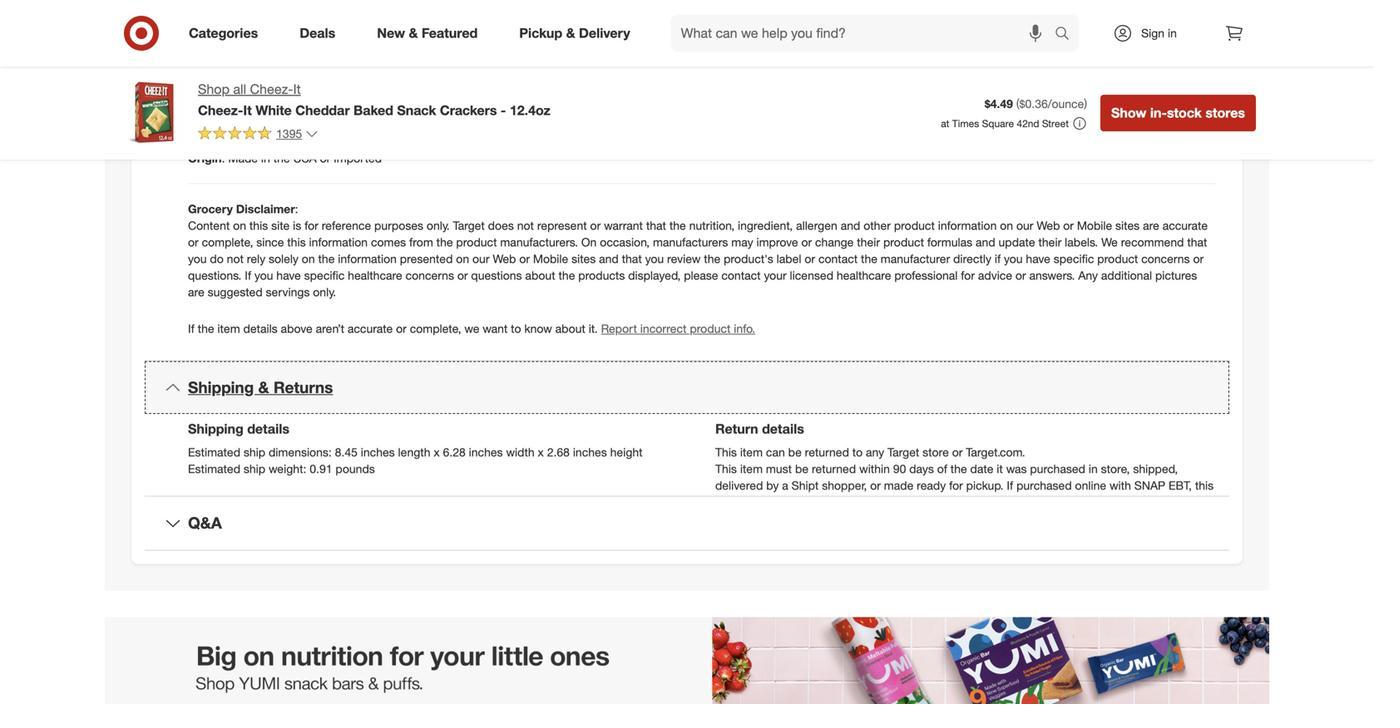 Task type: locate. For each thing, give the bounding box(es) containing it.
additional
[[1101, 268, 1152, 283]]

of down store
[[937, 462, 947, 477]]

purchased up the online
[[1030, 462, 1086, 477]]

incorrect
[[640, 321, 687, 336]]

1 horizontal spatial delivered
[[1053, 495, 1101, 510]]

item
[[188, 100, 213, 115]]

shipping
[[188, 378, 254, 397], [188, 421, 244, 437]]

1 vertical spatial it
[[243, 102, 252, 118]]

accurate
[[1163, 218, 1208, 233], [348, 321, 393, 336]]

that
[[646, 218, 666, 233], [1187, 235, 1207, 250], [622, 252, 642, 266]]

this right ebt,
[[1195, 479, 1214, 493]]

0 horizontal spatial shipt
[[792, 479, 819, 493]]

on
[[581, 235, 597, 250]]

or
[[320, 151, 330, 166], [590, 218, 601, 233], [1063, 218, 1074, 233], [188, 235, 199, 250], [801, 235, 812, 250], [519, 252, 530, 266], [805, 252, 815, 266], [1193, 252, 1204, 266], [457, 268, 468, 283], [1016, 268, 1026, 283], [396, 321, 407, 336], [952, 445, 963, 460], [870, 479, 881, 493], [715, 512, 726, 526]]

formulas
[[927, 235, 973, 250]]

crackers
[[440, 102, 497, 118]]

site
[[271, 218, 290, 233]]

web up answers.
[[1037, 218, 1060, 233]]

0 vertical spatial this
[[715, 445, 737, 460]]

sites down on
[[572, 252, 596, 266]]

0 vertical spatial and
[[841, 218, 860, 233]]

0 horizontal spatial web
[[493, 252, 516, 266]]

2 shipping from the top
[[188, 421, 244, 437]]

2 horizontal spatial in
[[1168, 26, 1177, 40]]

0 vertical spatial contact
[[819, 252, 858, 266]]

concerns up "pictures" on the top
[[1141, 252, 1190, 266]]

1 vertical spatial ship
[[244, 462, 265, 477]]

sites up we
[[1116, 218, 1140, 233]]

contact down product's
[[722, 268, 761, 283]]

target right any
[[888, 445, 919, 460]]

origin : made in the usa or imported
[[188, 151, 382, 166]]

1 their from the left
[[857, 235, 880, 250]]

2 vertical spatial returned
[[787, 495, 831, 510]]

cheez- down shop
[[198, 102, 243, 118]]

image of cheez-it white cheddar baked snack crackers - 12.4oz image
[[118, 80, 185, 146]]

shipped, up the snap
[[1133, 462, 1178, 477]]

does
[[488, 218, 514, 233]]

12.4oz
[[510, 102, 551, 118]]

on
[[233, 218, 246, 233], [1000, 218, 1013, 233], [302, 252, 315, 266], [456, 252, 469, 266]]

can
[[766, 445, 785, 460]]

by
[[766, 479, 779, 493], [1104, 495, 1117, 510], [1052, 512, 1065, 526]]

delivery
[[579, 25, 630, 41]]

is right site
[[293, 218, 301, 233]]

0 vertical spatial to
[[511, 321, 521, 336]]

0 horizontal spatial mobile
[[533, 252, 568, 266]]

inches right 2.68
[[573, 445, 607, 460]]

1 vertical spatial be
[[795, 462, 809, 477]]

healthcare down change
[[837, 268, 891, 283]]

0 vertical spatial accurate
[[1163, 218, 1208, 233]]

returns
[[274, 378, 333, 397]]

0 horizontal spatial that
[[622, 252, 642, 266]]

or right store
[[952, 445, 963, 460]]

it up window
[[972, 495, 978, 510]]

target left does
[[453, 218, 485, 233]]

1 shipping from the top
[[188, 378, 254, 397]]

0 vertical spatial date
[[970, 462, 994, 477]]

date up window
[[946, 495, 969, 510]]

& for new
[[409, 25, 418, 41]]

0 vertical spatial pickup.
[[966, 479, 1004, 493]]

displayed,
[[628, 268, 681, 283]]

shipping & returns
[[188, 378, 333, 397]]

suggested
[[208, 285, 263, 299]]

& right new
[[409, 25, 418, 41]]

1 horizontal spatial &
[[409, 25, 418, 41]]

0 horizontal spatial accurate
[[348, 321, 393, 336]]

information up the formulas
[[938, 218, 997, 233]]

it up (dpci)
[[293, 81, 301, 97]]

0 horizontal spatial was
[[982, 495, 1002, 510]]

ready down can
[[762, 512, 791, 526]]

0 vertical spatial about
[[525, 268, 555, 283]]

manufacturer
[[881, 252, 950, 266]]

1 vertical spatial complete,
[[410, 321, 461, 336]]

the up please
[[704, 252, 721, 266]]

returned
[[805, 445, 849, 460], [812, 462, 856, 477], [787, 495, 831, 510]]

details up dimensions:
[[247, 421, 289, 437]]

only. right servings on the top left of the page
[[313, 285, 336, 299]]

0 horizontal spatial date
[[946, 495, 969, 510]]

&
[[409, 25, 418, 41], [566, 25, 575, 41], [258, 378, 269, 397]]

days down store
[[909, 462, 934, 477]]

shipping down shipping & returns
[[188, 421, 244, 437]]

1 horizontal spatial if
[[245, 268, 251, 283]]

the up manufacturers
[[670, 218, 686, 233]]

42nd
[[1017, 117, 1039, 130]]

only.
[[427, 218, 450, 233], [313, 285, 336, 299]]

healthcare
[[348, 268, 402, 283], [837, 268, 891, 283]]

inches
[[361, 445, 395, 460], [469, 445, 503, 460], [573, 445, 607, 460]]

is inside the return details this item can be returned to any target store or target.com. this item must be returned within 90 days of the date it was purchased in store, shipped, delivered by a shipt shopper, or made ready for pickup. if purchased online with snap ebt, this item must be returned within 90 days of the date it was shipped, delivered by a shipt shopper, or made ready for pickup. this 90-day return window is required by snap.
[[994, 512, 1002, 526]]

healthcare down comes
[[348, 268, 402, 283]]

made
[[228, 151, 258, 166]]

the down reference
[[318, 252, 335, 266]]

1 vertical spatial if
[[188, 321, 194, 336]]

90-
[[877, 512, 894, 526]]

$0.36
[[1020, 97, 1048, 111]]

& inside shipping & returns dropdown button
[[258, 378, 269, 397]]

0 horizontal spatial complete,
[[202, 235, 253, 250]]

and up products
[[599, 252, 619, 266]]

1 horizontal spatial concerns
[[1141, 252, 1190, 266]]

& inside pickup & delivery link
[[566, 25, 575, 41]]

our up questions
[[472, 252, 490, 266]]

our up update
[[1016, 218, 1034, 233]]

from
[[409, 235, 433, 250]]

& right the pickup
[[566, 25, 575, 41]]

categories
[[189, 25, 258, 41]]

delivered up snap.
[[1053, 495, 1101, 510]]

complete, inside grocery disclaimer : content on this site is for reference purposes only.  target does not represent or warrant that the nutrition, ingredient, allergen and other product information on our web or mobile sites are accurate or complete, since this information comes from the product manufacturers.  on occasion, manufacturers may improve or change their product formulas and update their labels.  we recommend that you do not rely solely on the information presented on our web or mobile sites and that you review the product's label or contact the manufacturer directly if you have specific product concerns or questions.  if you have specific healthcare concerns or questions about the products displayed, please contact your licensed healthcare professional for advice or answers.  any additional pictures are suggested servings only.
[[202, 235, 253, 250]]

a down with
[[1120, 495, 1126, 510]]

mobile
[[1077, 218, 1112, 233], [533, 252, 568, 266]]

specific
[[1054, 252, 1094, 266], [304, 268, 345, 283]]

purchased
[[1030, 462, 1086, 477], [1017, 479, 1072, 493]]

and up change
[[841, 218, 860, 233]]

details inside shipping details estimated ship dimensions: 8.45 inches length x 6.28 inches width x 2.68 inches height estimated ship weight: 0.91 pounds
[[247, 421, 289, 437]]

search button
[[1047, 15, 1087, 55]]

in up the online
[[1089, 462, 1098, 477]]

shopper,
[[822, 479, 867, 493], [1160, 495, 1205, 510]]

0 vertical spatial shipping
[[188, 378, 254, 397]]

grocery disclaimer : content on this site is for reference purposes only.  target does not represent or warrant that the nutrition, ingredient, allergen and other product information on our web or mobile sites are accurate or complete, since this information comes from the product manufacturers.  on occasion, manufacturers may improve or change their product formulas and update their labels.  we recommend that you do not rely solely on the information presented on our web or mobile sites and that you review the product's label or contact the manufacturer directly if you have specific product concerns or questions.  if you have specific healthcare concerns or questions about the products displayed, please contact your licensed healthcare professional for advice or answers.  any additional pictures are suggested servings only.
[[188, 202, 1208, 299]]

1 horizontal spatial healthcare
[[837, 268, 891, 283]]

2 ship from the top
[[244, 462, 265, 477]]

comes
[[371, 235, 406, 250]]

mobile up labels.
[[1077, 218, 1112, 233]]

a down can
[[782, 479, 788, 493]]

1 horizontal spatial web
[[1037, 218, 1060, 233]]

you up displayed,
[[645, 252, 664, 266]]

1 horizontal spatial pickup.
[[966, 479, 1004, 493]]

0 vertical spatial :
[[299, 100, 302, 115]]

snack
[[397, 102, 436, 118]]

shipping inside shipping details estimated ship dimensions: 8.45 inches length x 6.28 inches width x 2.68 inches height estimated ship weight: 0.91 pounds
[[188, 421, 244, 437]]

we
[[1101, 235, 1118, 250]]

2 horizontal spatial &
[[566, 25, 575, 41]]

if down questions.
[[188, 321, 194, 336]]

90 up 90-
[[868, 495, 881, 510]]

1 vertical spatial a
[[1120, 495, 1126, 510]]

1 vertical spatial purchased
[[1017, 479, 1072, 493]]

1 horizontal spatial :
[[295, 202, 298, 216]]

1 vertical spatial web
[[493, 252, 516, 266]]

1 vertical spatial within
[[835, 495, 865, 510]]

by left snap.
[[1052, 512, 1065, 526]]

purposes
[[374, 218, 423, 233]]

inches up the pounds
[[361, 445, 395, 460]]

that down occasion,
[[622, 252, 642, 266]]

origin
[[188, 151, 222, 166]]

have up servings on the top left of the page
[[276, 268, 301, 283]]

0 horizontal spatial and
[[599, 252, 619, 266]]

or up q&a dropdown button
[[715, 512, 726, 526]]

are down questions.
[[188, 285, 204, 299]]

want
[[483, 321, 508, 336]]

3 inches from the left
[[573, 445, 607, 460]]

report
[[601, 321, 637, 336]]

& inside new & featured link
[[409, 25, 418, 41]]

0 horizontal spatial pickup.
[[811, 512, 849, 526]]

about inside grocery disclaimer : content on this site is for reference purposes only.  target does not represent or warrant that the nutrition, ingredient, allergen and other product information on our web or mobile sites are accurate or complete, since this information comes from the product manufacturers.  on occasion, manufacturers may improve or change their product formulas and update their labels.  we recommend that you do not rely solely on the information presented on our web or mobile sites and that you review the product's label or contact the manufacturer directly if you have specific product concerns or questions.  if you have specific healthcare concerns or questions about the products displayed, please contact your licensed healthcare professional for advice or answers.  any additional pictures are suggested servings only.
[[525, 268, 555, 283]]

complete, up do
[[202, 235, 253, 250]]

details inside the return details this item can be returned to any target store or target.com. this item must be returned within 90 days of the date it was purchased in store, shipped, delivered by a shipt shopper, or made ready for pickup. if purchased online with snap ebt, this item must be returned within 90 days of the date it was shipped, delivered by a shipt shopper, or made ready for pickup. this 90-day return window is required by snap.
[[762, 421, 804, 437]]

pounds
[[336, 462, 375, 477]]

& for pickup
[[566, 25, 575, 41]]

1 vertical spatial have
[[276, 268, 301, 283]]

2 vertical spatial in
[[1089, 462, 1098, 477]]

2 x from the left
[[538, 445, 544, 460]]

0 horizontal spatial to
[[511, 321, 521, 336]]

1 horizontal spatial cheez-
[[250, 81, 293, 97]]

071-
[[305, 100, 329, 115]]

and up if
[[976, 235, 995, 250]]

0 horizontal spatial not
[[227, 252, 244, 266]]

if down the rely
[[245, 268, 251, 283]]

date down target.com.
[[970, 462, 994, 477]]

is right window
[[994, 512, 1002, 526]]

complete,
[[202, 235, 253, 250], [410, 321, 461, 336]]

shopper, down any
[[822, 479, 867, 493]]

weight:
[[269, 462, 306, 477]]

their left labels.
[[1039, 235, 1062, 250]]

1 vertical spatial :
[[222, 151, 225, 166]]

only. up from
[[427, 218, 450, 233]]

: left 071-
[[299, 100, 302, 115]]

concerns
[[1141, 252, 1190, 266], [406, 268, 454, 283]]

x left 6.28
[[434, 445, 440, 460]]

0 horizontal spatial it
[[243, 102, 252, 118]]

within
[[859, 462, 890, 477], [835, 495, 865, 510]]

1 vertical spatial date
[[946, 495, 969, 510]]

imported
[[334, 151, 382, 166]]

their down other
[[857, 235, 880, 250]]

information down reference
[[309, 235, 368, 250]]

contact down change
[[819, 252, 858, 266]]

1 vertical spatial it
[[972, 495, 978, 510]]

0 vertical spatial within
[[859, 462, 890, 477]]

if down target.com.
[[1007, 479, 1013, 493]]

advertisement element
[[105, 689, 1269, 705]]

categories link
[[175, 15, 279, 52]]

1 vertical spatial of
[[913, 495, 923, 510]]

product
[[894, 218, 935, 233], [456, 235, 497, 250], [883, 235, 924, 250], [1097, 252, 1138, 266], [690, 321, 731, 336]]

that up "pictures" on the top
[[1187, 235, 1207, 250]]

2 vertical spatial information
[[338, 252, 397, 266]]

by down with
[[1104, 495, 1117, 510]]

x left 2.68
[[538, 445, 544, 460]]

1 horizontal spatial by
[[1052, 512, 1065, 526]]

the left products
[[559, 268, 575, 283]]

days
[[909, 462, 934, 477], [885, 495, 909, 510]]

0 vertical spatial was
[[1006, 462, 1027, 477]]

1 horizontal spatial their
[[1039, 235, 1062, 250]]

accurate up recommend
[[1163, 218, 1208, 233]]

of
[[937, 462, 947, 477], [913, 495, 923, 510]]

or down allergen at the top of the page
[[801, 235, 812, 250]]

1 vertical spatial not
[[227, 252, 244, 266]]

a
[[782, 479, 788, 493], [1120, 495, 1126, 510]]

aren't
[[316, 321, 344, 336]]

1 vertical spatial shipping
[[188, 421, 244, 437]]

1 vertical spatial in
[[261, 151, 270, 166]]

this up "solely" at the top of page
[[287, 235, 306, 250]]

$4.49
[[985, 97, 1013, 111]]

reference
[[322, 218, 371, 233]]

0 vertical spatial specific
[[1054, 252, 1094, 266]]

or left "we"
[[396, 321, 407, 336]]

2 horizontal spatial inches
[[573, 445, 607, 460]]

mobile down manufacturers.
[[533, 252, 568, 266]]

ship left the weight: on the bottom of the page
[[244, 462, 265, 477]]

shipping inside dropdown button
[[188, 378, 254, 397]]

pickup. left 90-
[[811, 512, 849, 526]]

accurate inside grocery disclaimer : content on this site is for reference purposes only.  target does not represent or warrant that the nutrition, ingredient, allergen and other product information on our web or mobile sites are accurate or complete, since this information comes from the product manufacturers.  on occasion, manufacturers may improve or change their product formulas and update their labels.  we recommend that you do not rely solely on the information presented on our web or mobile sites and that you review the product's label or contact the manufacturer directly if you have specific product concerns or questions.  if you have specific healthcare concerns or questions about the products displayed, please contact your licensed healthcare professional for advice or answers.  any additional pictures are suggested servings only.
[[1163, 218, 1208, 233]]

2 healthcare from the left
[[837, 268, 891, 283]]

1 horizontal spatial have
[[1026, 252, 1051, 266]]

to inside the return details this item can be returned to any target store or target.com. this item must be returned within 90 days of the date it was purchased in store, shipped, delivered by a shipt shopper, or made ready for pickup. if purchased online with snap ebt, this item must be returned within 90 days of the date it was shipped, delivered by a shipt shopper, or made ready for pickup. this 90-day return window is required by snap.
[[852, 445, 863, 460]]

presented
[[400, 252, 453, 266]]

0 horizontal spatial is
[[293, 218, 301, 233]]

to
[[511, 321, 521, 336], [852, 445, 863, 460]]

advice
[[978, 268, 1012, 283]]

the down target.com.
[[951, 462, 967, 477]]

the right from
[[436, 235, 453, 250]]

you left do
[[188, 252, 207, 266]]

to right want
[[511, 321, 521, 336]]

0 vertical spatial ship
[[244, 445, 265, 460]]

it.
[[589, 321, 598, 336]]

information down comes
[[338, 252, 397, 266]]

0 horizontal spatial healthcare
[[348, 268, 402, 283]]

details for return
[[762, 421, 804, 437]]

shopper, down ebt,
[[1160, 495, 1205, 510]]

1 horizontal spatial 90
[[893, 462, 906, 477]]

0 vertical spatial if
[[245, 268, 251, 283]]

1395
[[276, 126, 302, 141]]

in
[[1168, 26, 1177, 40], [261, 151, 270, 166], [1089, 462, 1098, 477]]

or down the content
[[188, 235, 199, 250]]

in right made
[[261, 151, 270, 166]]

made
[[884, 479, 914, 493], [729, 512, 759, 526]]

0 vertical spatial this
[[249, 218, 268, 233]]

& left returns
[[258, 378, 269, 397]]

answers.
[[1029, 268, 1075, 283]]

1 horizontal spatial this
[[287, 235, 306, 250]]

about down manufacturers.
[[525, 268, 555, 283]]

)
[[1084, 97, 1087, 111]]

show in-stock stores button
[[1101, 95, 1256, 131]]

on right the content
[[233, 218, 246, 233]]

cheez-
[[250, 81, 293, 97], [198, 102, 243, 118]]

details for shipping
[[247, 421, 289, 437]]

1 vertical spatial sites
[[572, 252, 596, 266]]

in right sign
[[1168, 26, 1177, 40]]

0 vertical spatial that
[[646, 218, 666, 233]]

it
[[293, 81, 301, 97], [243, 102, 252, 118]]

1 horizontal spatial our
[[1016, 218, 1034, 233]]

0 vertical spatial mobile
[[1077, 218, 1112, 233]]

1 horizontal spatial ready
[[917, 479, 946, 493]]

estimated down shipping & returns
[[188, 445, 240, 460]]

90 up day
[[893, 462, 906, 477]]

target inside grocery disclaimer : content on this site is for reference purposes only.  target does not represent or warrant that the nutrition, ingredient, allergen and other product information on our web or mobile sites are accurate or complete, since this information comes from the product manufacturers.  on occasion, manufacturers may improve or change their product formulas and update their labels.  we recommend that you do not rely solely on the information presented on our web or mobile sites and that you review the product's label or contact the manufacturer directly if you have specific product concerns or questions.  if you have specific healthcare concerns or questions about the products displayed, please contact your licensed healthcare professional for advice or answers.  any additional pictures are suggested servings only.
[[453, 218, 485, 233]]

1 vertical spatial is
[[994, 512, 1002, 526]]

know
[[524, 321, 552, 336]]

if
[[245, 268, 251, 283], [188, 321, 194, 336], [1007, 479, 1013, 493]]

not
[[517, 218, 534, 233], [227, 252, 244, 266]]

details up can
[[762, 421, 804, 437]]



Task type: vqa. For each thing, say whether or not it's contained in the screenshot.
details related to Shipping
yes



Task type: describe. For each thing, give the bounding box(es) containing it.
1 vertical spatial was
[[982, 495, 1002, 510]]

label
[[777, 252, 801, 266]]

0 horizontal spatial specific
[[304, 268, 345, 283]]

1 vertical spatial this
[[715, 462, 737, 477]]

6.28
[[443, 445, 466, 460]]

sign in link
[[1099, 15, 1203, 52]]

grocery
[[188, 202, 233, 216]]

0 horizontal spatial our
[[472, 252, 490, 266]]

on right "solely" at the top of page
[[302, 252, 315, 266]]

your
[[764, 268, 787, 283]]

snap.
[[1068, 512, 1100, 526]]

new
[[377, 25, 405, 41]]

disclaimer
[[236, 202, 295, 216]]

2 estimated from the top
[[188, 462, 240, 477]]

the down suggested
[[198, 321, 214, 336]]

show
[[1111, 105, 1147, 121]]

1 vertical spatial mobile
[[533, 252, 568, 266]]

8.45
[[335, 445, 358, 460]]

new & featured link
[[363, 15, 499, 52]]

or down manufacturers.
[[519, 252, 530, 266]]

height
[[610, 445, 643, 460]]

at
[[941, 117, 950, 130]]

new & featured
[[377, 25, 478, 41]]

0 horizontal spatial a
[[782, 479, 788, 493]]

0 horizontal spatial concerns
[[406, 268, 454, 283]]

cheddar
[[295, 102, 350, 118]]

1 x from the left
[[434, 445, 440, 460]]

1 vertical spatial shipped,
[[1005, 495, 1050, 510]]

review
[[667, 252, 701, 266]]

2 vertical spatial by
[[1052, 512, 1065, 526]]

represent
[[537, 218, 587, 233]]

featured
[[422, 25, 478, 41]]

other
[[864, 218, 891, 233]]

ingredient,
[[738, 218, 793, 233]]

1 horizontal spatial that
[[646, 218, 666, 233]]

improve
[[757, 235, 798, 250]]

0 vertical spatial in
[[1168, 26, 1177, 40]]

the left usa
[[273, 151, 290, 166]]

or right usa
[[320, 151, 330, 166]]

/ounce
[[1048, 97, 1084, 111]]

questions
[[471, 268, 522, 283]]

1 horizontal spatial mobile
[[1077, 218, 1112, 233]]

1 horizontal spatial date
[[970, 462, 994, 477]]

or up the licensed
[[805, 252, 815, 266]]

0 vertical spatial by
[[766, 479, 779, 493]]

0 horizontal spatial only.
[[313, 285, 336, 299]]

1 horizontal spatial of
[[937, 462, 947, 477]]

2 horizontal spatial by
[[1104, 495, 1117, 510]]

the up return
[[926, 495, 942, 510]]

(dpci)
[[263, 100, 299, 115]]

or up labels.
[[1063, 218, 1074, 233]]

or up "pictures" on the top
[[1193, 252, 1204, 266]]

0 vertical spatial days
[[909, 462, 934, 477]]

or up on
[[590, 218, 601, 233]]

info.
[[734, 321, 755, 336]]

2 horizontal spatial :
[[299, 100, 302, 115]]

2 inches from the left
[[469, 445, 503, 460]]

0 horizontal spatial have
[[276, 268, 301, 283]]

0 vertical spatial delivered
[[715, 479, 763, 493]]

1 vertical spatial and
[[976, 235, 995, 250]]

in-
[[1150, 105, 1167, 121]]

deals link
[[286, 15, 356, 52]]

$4.49 ( $0.36 /ounce )
[[985, 97, 1087, 111]]

with
[[1110, 479, 1131, 493]]

search
[[1047, 27, 1087, 43]]

you right if
[[1004, 252, 1023, 266]]

0 vertical spatial concerns
[[1141, 252, 1190, 266]]

is inside grocery disclaimer : content on this site is for reference purposes only.  target does not represent or warrant that the nutrition, ingredient, allergen and other product information on our web or mobile sites are accurate or complete, since this information comes from the product manufacturers.  on occasion, manufacturers may improve or change their product formulas and update their labels.  we recommend that you do not rely solely on the information presented on our web or mobile sites and that you review the product's label or contact the manufacturer directly if you have specific product concerns or questions.  if you have specific healthcare concerns or questions about the products displayed, please contact your licensed healthcare professional for advice or answers.  any additional pictures are suggested servings only.
[[293, 218, 301, 233]]

shipping details estimated ship dimensions: 8.45 inches length x 6.28 inches width x 2.68 inches height estimated ship weight: 0.91 pounds
[[188, 421, 643, 477]]

2 vertical spatial that
[[622, 252, 642, 266]]

1 horizontal spatial shopper,
[[1160, 495, 1205, 510]]

sign in
[[1141, 26, 1177, 40]]

content
[[188, 218, 230, 233]]

& for shipping
[[258, 378, 269, 397]]

in inside the return details this item can be returned to any target store or target.com. this item must be returned within 90 days of the date it was purchased in store, shipped, delivered by a shipt shopper, or made ready for pickup. if purchased online with snap ebt, this item must be returned within 90 days of the date it was shipped, delivered by a shipt shopper, or made ready for pickup. this 90-day return window is required by snap.
[[1089, 462, 1098, 477]]

square
[[982, 117, 1014, 130]]

may
[[731, 235, 753, 250]]

1 horizontal spatial shipt
[[1130, 495, 1157, 510]]

if inside grocery disclaimer : content on this site is for reference purposes only.  target does not represent or warrant that the nutrition, ingredient, allergen and other product information on our web or mobile sites are accurate or complete, since this information comes from the product manufacturers.  on occasion, manufacturers may improve or change their product formulas and update their labels.  we recommend that you do not rely solely on the information presented on our web or mobile sites and that you review the product's label or contact the manufacturer directly if you have specific product concerns or questions.  if you have specific healthcare concerns or questions about the products displayed, please contact your licensed healthcare professional for advice or answers.  any additional pictures are suggested servings only.
[[245, 268, 251, 283]]

sign
[[1141, 26, 1165, 40]]

1 horizontal spatial sites
[[1116, 218, 1140, 233]]

if the item details above aren't accurate or complete, we want to know about it. report incorrect product info.
[[188, 321, 755, 336]]

0 vertical spatial ready
[[917, 479, 946, 493]]

please
[[684, 268, 718, 283]]

dimensions:
[[269, 445, 332, 460]]

1 vertical spatial about
[[555, 321, 585, 336]]

1 vertical spatial returned
[[812, 462, 856, 477]]

store
[[923, 445, 949, 460]]

usa
[[293, 151, 317, 166]]

0.91
[[310, 462, 332, 477]]

window
[[950, 512, 991, 526]]

online
[[1075, 479, 1106, 493]]

0 vertical spatial have
[[1026, 252, 1051, 266]]

1 horizontal spatial only.
[[427, 218, 450, 233]]

1 horizontal spatial a
[[1120, 495, 1126, 510]]

0 horizontal spatial :
[[222, 151, 225, 166]]

1 inches from the left
[[361, 445, 395, 460]]

1 vertical spatial days
[[885, 495, 909, 510]]

0 horizontal spatial ready
[[762, 512, 791, 526]]

shipping for shipping details estimated ship dimensions: 8.45 inches length x 6.28 inches width x 2.68 inches height estimated ship weight: 0.91 pounds
[[188, 421, 244, 437]]

1 healthcare from the left
[[348, 268, 402, 283]]

1 ship from the top
[[244, 445, 265, 460]]

update
[[999, 235, 1035, 250]]

0192
[[347, 100, 373, 115]]

0 vertical spatial it
[[997, 462, 1003, 477]]

deals
[[300, 25, 335, 41]]

1 estimated from the top
[[188, 445, 240, 460]]

item number (dpci) : 071-10-0192
[[188, 100, 373, 115]]

1 vertical spatial this
[[287, 235, 306, 250]]

licensed
[[790, 268, 834, 283]]

(
[[1016, 97, 1020, 111]]

pickup
[[519, 25, 562, 41]]

1 vertical spatial made
[[729, 512, 759, 526]]

1 horizontal spatial not
[[517, 218, 534, 233]]

width
[[506, 445, 535, 460]]

this inside the return details this item can be returned to any target store or target.com. this item must be returned within 90 days of the date it was purchased in store, shipped, delivered by a shipt shopper, or made ready for pickup. if purchased online with snap ebt, this item must be returned within 90 days of the date it was shipped, delivered by a shipt shopper, or made ready for pickup. this 90-day return window is required by snap.
[[1195, 479, 1214, 493]]

2 vertical spatial and
[[599, 252, 619, 266]]

0 horizontal spatial if
[[188, 321, 194, 336]]

return
[[916, 512, 947, 526]]

10-
[[329, 100, 347, 115]]

rely
[[247, 252, 265, 266]]

1 horizontal spatial made
[[884, 479, 914, 493]]

2 vertical spatial be
[[770, 495, 784, 510]]

0 vertical spatial our
[[1016, 218, 1034, 233]]

baked
[[354, 102, 393, 118]]

0 vertical spatial cheez-
[[250, 81, 293, 97]]

day
[[894, 512, 913, 526]]

0 vertical spatial shipt
[[792, 479, 819, 493]]

0 vertical spatial must
[[766, 462, 792, 477]]

1 vertical spatial delivered
[[1053, 495, 1101, 510]]

1 horizontal spatial it
[[293, 81, 301, 97]]

street
[[1042, 117, 1069, 130]]

manufacturers
[[653, 235, 728, 250]]

pickup & delivery link
[[505, 15, 651, 52]]

or right advice
[[1016, 268, 1026, 283]]

warrant
[[604, 218, 643, 233]]

1 vertical spatial that
[[1187, 235, 1207, 250]]

any
[[1078, 268, 1098, 283]]

0 vertical spatial 90
[[893, 462, 906, 477]]

1395 link
[[198, 125, 319, 145]]

labels.
[[1065, 235, 1098, 250]]

1 vertical spatial must
[[741, 495, 767, 510]]

or down any
[[870, 479, 881, 493]]

details left above
[[243, 321, 278, 336]]

show in-stock stores
[[1111, 105, 1245, 121]]

you down the rely
[[254, 268, 273, 283]]

on up update
[[1000, 218, 1013, 233]]

0 vertical spatial returned
[[805, 445, 849, 460]]

at times square 42nd street
[[941, 117, 1069, 130]]

shop
[[198, 81, 230, 97]]

0 vertical spatial information
[[938, 218, 997, 233]]

nutrition,
[[689, 218, 735, 233]]

or left questions
[[457, 268, 468, 283]]

0 horizontal spatial contact
[[722, 268, 761, 283]]

the down other
[[861, 252, 878, 266]]

stock
[[1167, 105, 1202, 121]]

What can we help you find? suggestions appear below search field
[[671, 15, 1059, 52]]

0 horizontal spatial this
[[249, 218, 268, 233]]

0 vertical spatial shopper,
[[822, 479, 867, 493]]

q&a button
[[145, 568, 1229, 622]]

0 vertical spatial are
[[1143, 218, 1159, 233]]

occasion,
[[600, 235, 650, 250]]

ebt,
[[1169, 479, 1192, 493]]

0 vertical spatial web
[[1037, 218, 1060, 233]]

0 horizontal spatial 90
[[868, 495, 881, 510]]

1 vertical spatial information
[[309, 235, 368, 250]]

if inside the return details this item can be returned to any target store or target.com. this item must be returned within 90 days of the date it was purchased in store, shipped, delivered by a shipt shopper, or made ready for pickup. if purchased online with snap ebt, this item must be returned within 90 days of the date it was shipped, delivered by a shipt shopper, or made ready for pickup. this 90-day return window is required by snap.
[[1007, 479, 1013, 493]]

shipping for shipping & returns
[[188, 378, 254, 397]]

0 vertical spatial be
[[788, 445, 802, 460]]

0 vertical spatial purchased
[[1030, 462, 1086, 477]]

2 their from the left
[[1039, 235, 1062, 250]]

0 horizontal spatial are
[[188, 285, 204, 299]]

0 horizontal spatial cheez-
[[198, 102, 243, 118]]

: inside grocery disclaimer : content on this site is for reference purposes only.  target does not represent or warrant that the nutrition, ingredient, allergen and other product information on our web or mobile sites are accurate or complete, since this information comes from the product manufacturers.  on occasion, manufacturers may improve or change their product formulas and update their labels.  we recommend that you do not rely solely on the information presented on our web or mobile sites and that you review the product's label or contact the manufacturer directly if you have specific product concerns or questions.  if you have specific healthcare concerns or questions about the products displayed, please contact your licensed healthcare professional for advice or answers.  any additional pictures are suggested servings only.
[[295, 202, 298, 216]]

1 horizontal spatial specific
[[1054, 252, 1094, 266]]

2 vertical spatial this
[[852, 512, 874, 526]]

0 vertical spatial shipped,
[[1133, 462, 1178, 477]]

on right presented
[[456, 252, 469, 266]]

return details this item can be returned to any target store or target.com. this item must be returned within 90 days of the date it was purchased in store, shipped, delivered by a shipt shopper, or made ready for pickup. if purchased online with snap ebt, this item must be returned within 90 days of the date it was shipped, delivered by a shipt shopper, or made ready for pickup. this 90-day return window is required by snap.
[[715, 421, 1214, 526]]

servings
[[266, 285, 310, 299]]

target inside the return details this item can be returned to any target store or target.com. this item must be returned within 90 days of the date it was purchased in store, shipped, delivered by a shipt shopper, or made ready for pickup. if purchased online with snap ebt, this item must be returned within 90 days of the date it was shipped, delivered by a shipt shopper, or made ready for pickup. this 90-day return window is required by snap.
[[888, 445, 919, 460]]

report incorrect product info. button
[[601, 321, 755, 337]]



